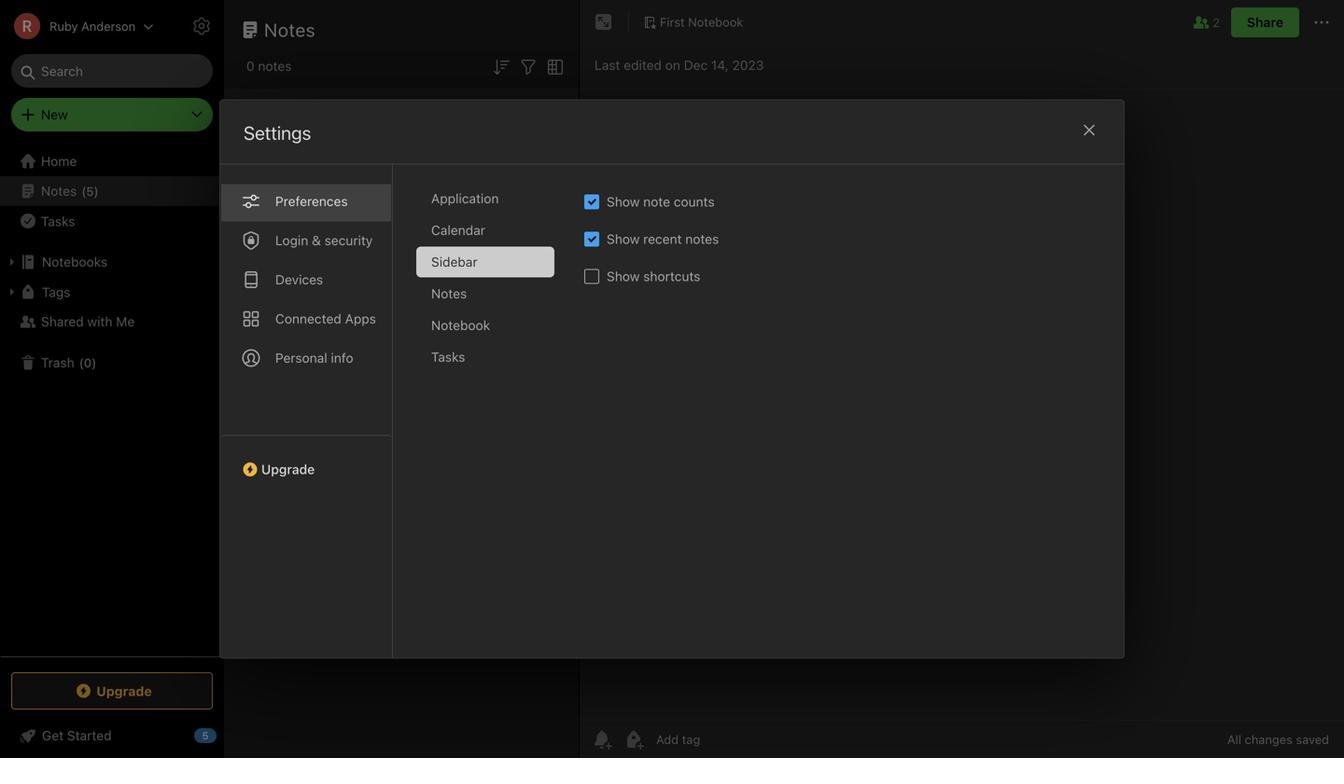 Task type: locate. For each thing, give the bounding box(es) containing it.
0 horizontal spatial 0
[[84, 356, 92, 370]]

0 right trash
[[84, 356, 92, 370]]

settings image
[[190, 15, 213, 37]]

tab list for calendar
[[220, 165, 393, 659]]

2 vertical spatial notes
[[368, 522, 412, 542]]

show right show shortcuts option
[[607, 269, 640, 284]]

) inside the trash ( 0 )
[[92, 356, 96, 370]]

try
[[276, 558, 297, 576]]

(
[[81, 184, 86, 198], [79, 356, 84, 370]]

close image
[[1078, 119, 1100, 141]]

2 show from the top
[[607, 231, 640, 247]]

notes down counts
[[685, 231, 719, 247]]

tab list containing application
[[416, 183, 569, 659]]

different
[[353, 558, 411, 576]]

with
[[87, 314, 112, 329]]

0 vertical spatial settings
[[235, 19, 283, 33]]

upgrade button
[[220, 435, 392, 485], [11, 673, 213, 710]]

( inside notes ( 5 )
[[81, 184, 86, 198]]

counts
[[674, 194, 715, 210]]

tasks down notebook tab
[[431, 350, 465, 365]]

( inside the trash ( 0 )
[[79, 356, 84, 370]]

show shortcuts
[[607, 269, 700, 284]]

trash
[[41, 355, 74, 371]]

1 horizontal spatial 0
[[246, 58, 255, 74]]

0 vertical spatial upgrade
[[261, 462, 315, 477]]

1 vertical spatial notebook
[[431, 318, 490, 333]]

tab list
[[220, 165, 393, 659], [416, 183, 569, 659]]

1 show from the top
[[607, 194, 640, 210]]

try using a different keyword or filter.
[[276, 558, 527, 576]]

2 horizontal spatial notes
[[685, 231, 719, 247]]

notebook inside button
[[688, 15, 743, 29]]

1 horizontal spatial notes
[[368, 522, 412, 542]]

notes up '0 notes' at the left
[[264, 19, 316, 41]]

0 down settings tooltip
[[246, 58, 255, 74]]

2 vertical spatial notes
[[431, 286, 467, 301]]

tree containing home
[[0, 147, 224, 656]]

0 vertical spatial notes
[[264, 19, 316, 41]]

settings
[[235, 19, 283, 33], [244, 122, 311, 144]]

3 show from the top
[[607, 269, 640, 284]]

( down home link
[[81, 184, 86, 198]]

2 vertical spatial show
[[607, 269, 640, 284]]

notes inside tab
[[431, 286, 467, 301]]

0 horizontal spatial notes
[[258, 58, 292, 74]]

1 horizontal spatial tab list
[[416, 183, 569, 659]]

expand tags image
[[5, 285, 20, 300]]

) for notes
[[94, 184, 99, 198]]

show
[[607, 194, 640, 210], [607, 231, 640, 247], [607, 269, 640, 284]]

last
[[595, 57, 620, 73]]

notebook tab
[[416, 310, 554, 341]]

tab list containing preferences
[[220, 165, 393, 659]]

0 vertical spatial 0
[[246, 58, 255, 74]]

notes down home
[[41, 183, 77, 199]]

keyword
[[415, 558, 471, 576]]

0 notes
[[246, 58, 292, 74]]

notes up different
[[368, 522, 412, 542]]

tasks down notes ( 5 )
[[41, 214, 75, 229]]

show right show recent notes checkbox
[[607, 231, 640, 247]]

notebook down notes tab
[[431, 318, 490, 333]]

sidebar tab
[[416, 247, 554, 278]]

Show recent notes checkbox
[[584, 232, 599, 247]]

share
[[1247, 14, 1283, 30]]

first
[[660, 15, 685, 29]]

1 vertical spatial show
[[607, 231, 640, 247]]

tasks inside tab
[[431, 350, 465, 365]]

a
[[341, 558, 349, 576]]

shared with me link
[[0, 307, 223, 337]]

changes
[[1245, 733, 1293, 747]]

note window element
[[580, 0, 1344, 759]]

note
[[643, 194, 670, 210]]

notebook
[[688, 15, 743, 29], [431, 318, 490, 333]]

tree
[[0, 147, 224, 656]]

Show note counts checkbox
[[584, 195, 599, 210]]

home link
[[0, 147, 224, 176]]

upgrade inside tab list
[[261, 462, 315, 477]]

notes
[[258, 58, 292, 74], [685, 231, 719, 247], [368, 522, 412, 542]]

Search text field
[[24, 54, 200, 88]]

) down home link
[[94, 184, 99, 198]]

notes down sidebar
[[431, 286, 467, 301]]

application
[[431, 191, 499, 206]]

saved
[[1296, 733, 1329, 747]]

1 vertical spatial upgrade
[[96, 684, 152, 699]]

shared
[[41, 314, 84, 329]]

notebook up 14,
[[688, 15, 743, 29]]

0
[[246, 58, 255, 74], [84, 356, 92, 370]]

upgrade for the right upgrade popup button
[[261, 462, 315, 477]]

first notebook button
[[637, 9, 750, 35]]

settings up '0 notes' at the left
[[235, 19, 283, 33]]

tags button
[[0, 277, 223, 307]]

1 horizontal spatial notebook
[[688, 15, 743, 29]]

0 horizontal spatial upgrade button
[[11, 673, 213, 710]]

tags
[[42, 284, 70, 300]]

tasks
[[41, 214, 75, 229], [431, 350, 465, 365]]

0 vertical spatial show
[[607, 194, 640, 210]]

no notes found
[[343, 522, 460, 542]]

0 horizontal spatial notebook
[[431, 318, 490, 333]]

1 vertical spatial tasks
[[431, 350, 465, 365]]

notes tab
[[416, 279, 554, 309]]

)
[[94, 184, 99, 198], [92, 356, 96, 370]]

5
[[86, 184, 94, 198]]

intense
[[270, 130, 314, 146]]

1 horizontal spatial upgrade
[[261, 462, 315, 477]]

me
[[116, 314, 135, 329]]

add a reminder image
[[591, 729, 613, 751]]

1 horizontal spatial tasks
[[431, 350, 465, 365]]

notes
[[264, 19, 316, 41], [41, 183, 77, 199], [431, 286, 467, 301]]

0 vertical spatial tasks
[[41, 214, 75, 229]]

upgrade
[[261, 462, 315, 477], [96, 684, 152, 699]]

dec
[[684, 57, 708, 73]]

0 vertical spatial (
[[81, 184, 86, 198]]

show right show note counts checkbox
[[607, 194, 640, 210]]

share button
[[1231, 7, 1299, 37]]

settings down "filters"
[[244, 122, 311, 144]]

0 horizontal spatial upgrade
[[96, 684, 152, 699]]

( for notes
[[81, 184, 86, 198]]

1 vertical spatial notes
[[41, 183, 77, 199]]

1 vertical spatial (
[[79, 356, 84, 370]]

tab list for show note counts
[[416, 183, 569, 659]]

0 vertical spatial upgrade button
[[220, 435, 392, 485]]

) inside notes ( 5 )
[[94, 184, 99, 198]]

None search field
[[24, 54, 200, 88]]

0 horizontal spatial notes
[[41, 183, 77, 199]]

1 vertical spatial 0
[[84, 356, 92, 370]]

2 button
[[1190, 11, 1220, 34]]

show for show note counts
[[607, 194, 640, 210]]

show note counts
[[607, 194, 715, 210]]

home
[[41, 154, 77, 169]]

0 horizontal spatial tasks
[[41, 214, 75, 229]]

edited
[[624, 57, 662, 73]]

trash ( 0 )
[[41, 355, 96, 371]]

) for trash
[[92, 356, 96, 370]]

0 vertical spatial notes
[[258, 58, 292, 74]]

2 horizontal spatial notes
[[431, 286, 467, 301]]

clear
[[536, 100, 564, 113]]

0 horizontal spatial tab list
[[220, 165, 393, 659]]

1 vertical spatial )
[[92, 356, 96, 370]]

notes up "filters"
[[258, 58, 292, 74]]

0 vertical spatial notebook
[[688, 15, 743, 29]]

0 vertical spatial )
[[94, 184, 99, 198]]

) right trash
[[92, 356, 96, 370]]

login & security
[[275, 233, 373, 248]]

( right trash
[[79, 356, 84, 370]]

1 vertical spatial upgrade button
[[11, 673, 213, 710]]

notes for 0 notes
[[258, 58, 292, 74]]



Task type: describe. For each thing, give the bounding box(es) containing it.
personal info
[[275, 350, 353, 366]]

or
[[475, 558, 489, 576]]

all changes saved
[[1227, 733, 1329, 747]]

tasks button
[[0, 206, 223, 236]]

( for trash
[[79, 356, 84, 370]]

filter.
[[493, 558, 527, 576]]

new button
[[11, 98, 213, 132]]

show for show shortcuts
[[607, 269, 640, 284]]

using
[[301, 558, 337, 576]]

&
[[312, 233, 321, 248]]

connected apps
[[275, 311, 376, 327]]

1 vertical spatial settings
[[244, 122, 311, 144]]

notebook inside tab
[[431, 318, 490, 333]]

2023
[[732, 57, 764, 73]]

notebooks link
[[0, 247, 223, 277]]

calendar
[[431, 223, 485, 238]]

notebooks
[[42, 254, 107, 270]]

first notebook
[[660, 15, 743, 29]]

found
[[416, 522, 460, 542]]

settings inside tooltip
[[235, 19, 283, 33]]

notes for no notes found
[[368, 522, 412, 542]]

calendar tab
[[416, 215, 554, 246]]

on
[[665, 57, 680, 73]]

no
[[343, 522, 364, 542]]

apps
[[345, 311, 376, 327]]

security
[[325, 233, 373, 248]]

info
[[331, 350, 353, 366]]

clear button
[[536, 100, 564, 113]]

14,
[[711, 57, 729, 73]]

upgrade for upgrade popup button to the bottom
[[96, 684, 152, 699]]

devices
[[275, 272, 323, 287]]

login
[[275, 233, 308, 248]]

tasks inside button
[[41, 214, 75, 229]]

1 horizontal spatial upgrade button
[[220, 435, 392, 485]]

show for show recent notes
[[607, 231, 640, 247]]

sidebar
[[431, 254, 478, 270]]

1 vertical spatial notes
[[685, 231, 719, 247]]

settings tooltip
[[207, 8, 298, 45]]

notes ( 5 )
[[41, 183, 99, 199]]

shortcuts
[[643, 269, 700, 284]]

personal
[[275, 350, 327, 366]]

2
[[1213, 15, 1220, 29]]

Show shortcuts checkbox
[[584, 269, 599, 284]]

application tab
[[416, 183, 554, 214]]

recent
[[643, 231, 682, 247]]

intense button
[[242, 123, 344, 153]]

1 horizontal spatial notes
[[264, 19, 316, 41]]

shared with me
[[41, 314, 135, 329]]

Note Editor text field
[[580, 90, 1344, 721]]

tasks tab
[[416, 342, 554, 373]]

new
[[41, 107, 68, 122]]

last edited on dec 14, 2023
[[595, 57, 764, 73]]

expand note image
[[593, 11, 615, 34]]

connected
[[275, 311, 341, 327]]

0 inside the trash ( 0 )
[[84, 356, 92, 370]]

filters
[[243, 100, 286, 113]]

add tag image
[[623, 729, 645, 751]]

preferences
[[275, 194, 348, 209]]

show recent notes
[[607, 231, 719, 247]]

expand notebooks image
[[5, 255, 20, 270]]

all
[[1227, 733, 1241, 747]]



Task type: vqa. For each thing, say whether or not it's contained in the screenshot.
Upgrade
yes



